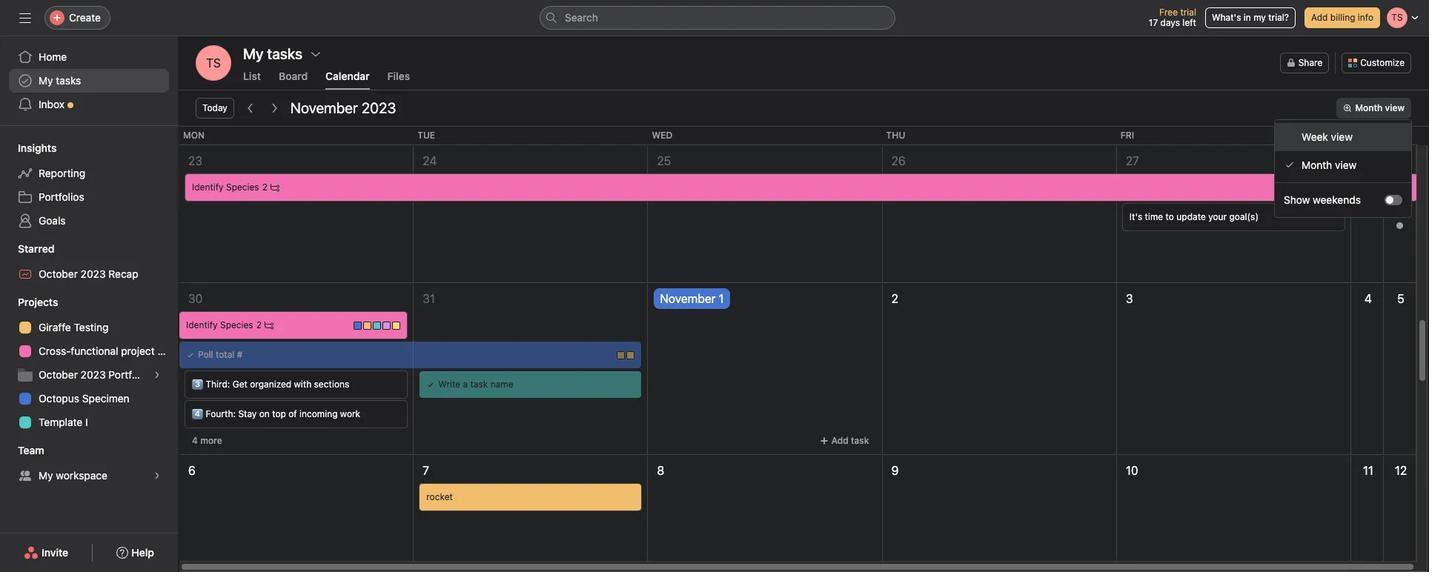 Task type: locate. For each thing, give the bounding box(es) containing it.
octopus specimen
[[39, 392, 130, 405]]

insights
[[18, 142, 57, 154]]

october inside projects element
[[39, 368, 78, 381]]

9
[[891, 464, 899, 477]]

identify species
[[192, 182, 259, 193], [186, 319, 253, 331]]

species up #
[[220, 319, 253, 331]]

get
[[233, 379, 248, 390]]

global element
[[0, 36, 178, 125]]

identify down 23
[[192, 182, 224, 193]]

1 vertical spatial identify species
[[186, 319, 253, 331]]

4 for 4 more
[[192, 435, 198, 446]]

4 left 5
[[1365, 292, 1372, 305]]

free trial 17 days left
[[1149, 7, 1196, 28]]

invite button
[[14, 540, 78, 566]]

1 vertical spatial view
[[1331, 130, 1353, 143]]

1 vertical spatial add
[[831, 435, 849, 446]]

species
[[226, 182, 259, 193], [220, 319, 253, 331]]

help
[[131, 546, 154, 559]]

1 horizontal spatial add
[[1311, 12, 1328, 23]]

17
[[1149, 17, 1158, 28]]

4 more button
[[185, 431, 229, 451]]

2 vertical spatial 2
[[256, 319, 262, 331]]

work
[[340, 408, 360, 420]]

1 vertical spatial 2023
[[81, 268, 106, 280]]

5
[[1398, 292, 1405, 305]]

template i
[[39, 416, 88, 428]]

board link
[[279, 70, 308, 90]]

previous month image
[[244, 102, 256, 114]]

1 vertical spatial month
[[1302, 159, 1332, 171]]

reporting link
[[9, 162, 169, 185]]

board
[[279, 70, 308, 82]]

1 october from the top
[[39, 268, 78, 280]]

trial?
[[1269, 12, 1289, 23]]

organized
[[250, 379, 291, 390]]

2 october from the top
[[39, 368, 78, 381]]

see details, october 2023 portfolio image
[[153, 371, 162, 380]]

identify species up poll total # in the left of the page
[[186, 319, 253, 331]]

0 vertical spatial 4
[[1365, 292, 1372, 305]]

2023 left recap
[[81, 268, 106, 280]]

1 vertical spatial november
[[660, 292, 716, 305]]

goals
[[39, 214, 66, 227]]

23
[[188, 154, 202, 168]]

time
[[1145, 211, 1163, 222]]

identify for leftcount image
[[192, 182, 224, 193]]

0 vertical spatial 2023
[[361, 99, 396, 116]]

month view down week view
[[1302, 159, 1357, 171]]

2 horizontal spatial 2
[[891, 292, 898, 305]]

0 horizontal spatial november
[[290, 99, 358, 116]]

my left tasks
[[39, 74, 53, 87]]

month up week view radio item
[[1355, 102, 1383, 113]]

cross-functional project plan
[[39, 345, 178, 357]]

rocket
[[426, 491, 453, 503]]

identify down 30
[[186, 319, 218, 331]]

species left leftcount image
[[226, 182, 259, 193]]

next month image
[[268, 102, 280, 114]]

insights element
[[0, 135, 178, 236]]

0 vertical spatial identify
[[192, 182, 224, 193]]

2023 for october 2023 portfolio
[[81, 368, 106, 381]]

4 inside 4 more button
[[192, 435, 198, 446]]

task inside button
[[851, 435, 869, 446]]

2023 inside projects element
[[81, 368, 106, 381]]

0 vertical spatial november
[[290, 99, 358, 116]]

1 vertical spatial month view
[[1302, 159, 1357, 171]]

share
[[1299, 57, 1323, 68]]

25
[[657, 154, 671, 168]]

add inside add task button
[[831, 435, 849, 446]]

reporting
[[39, 167, 85, 179]]

1 vertical spatial october
[[39, 368, 78, 381]]

my inside 'link'
[[39, 469, 53, 482]]

task
[[470, 379, 488, 390], [851, 435, 869, 446]]

1 horizontal spatial task
[[851, 435, 869, 446]]

1 horizontal spatial november
[[660, 292, 716, 305]]

4 for 4
[[1365, 292, 1372, 305]]

6
[[188, 464, 196, 477]]

0 vertical spatial identify species
[[192, 182, 259, 193]]

incoming
[[299, 408, 338, 420]]

0 vertical spatial month
[[1355, 102, 1383, 113]]

view down customize
[[1385, 102, 1405, 113]]

1 vertical spatial 4
[[192, 435, 198, 446]]

0 horizontal spatial 2
[[256, 319, 262, 331]]

2 vertical spatial 2023
[[81, 368, 106, 381]]

name
[[490, 379, 513, 390]]

2023 for november 2023
[[361, 99, 396, 116]]

0 vertical spatial view
[[1385, 102, 1405, 113]]

0 vertical spatial species
[[226, 182, 259, 193]]

#
[[237, 349, 243, 360]]

share button
[[1280, 53, 1329, 73]]

3️⃣
[[192, 379, 203, 390]]

month inside dropdown button
[[1355, 102, 1383, 113]]

info
[[1358, 12, 1374, 23]]

4 left more
[[192, 435, 198, 446]]

2 vertical spatial view
[[1335, 159, 1357, 171]]

11
[[1363, 464, 1374, 477]]

projects element
[[0, 289, 178, 437]]

leftcount image
[[265, 321, 273, 330]]

identify
[[192, 182, 224, 193], [186, 319, 218, 331]]

octopus
[[39, 392, 79, 405]]

identify species for leftcount icon
[[186, 319, 253, 331]]

month down week
[[1302, 159, 1332, 171]]

add billing info button
[[1305, 7, 1380, 28]]

1 horizontal spatial 2
[[262, 182, 268, 193]]

my tasks
[[39, 74, 81, 87]]

0 vertical spatial 2
[[262, 182, 268, 193]]

search list box
[[540, 6, 895, 30]]

0 vertical spatial october
[[39, 268, 78, 280]]

left
[[1183, 17, 1196, 28]]

team
[[18, 444, 44, 457]]

view down week view radio item
[[1335, 159, 1357, 171]]

october up octopus
[[39, 368, 78, 381]]

november down calendar link
[[290, 99, 358, 116]]

trial
[[1180, 7, 1196, 18]]

add for add billing info
[[1311, 12, 1328, 23]]

week view
[[1302, 130, 1353, 143]]

1 horizontal spatial 4
[[1365, 292, 1372, 305]]

2023 inside "link"
[[81, 268, 106, 280]]

0 horizontal spatial month
[[1302, 159, 1332, 171]]

show
[[1284, 193, 1310, 206]]

2
[[262, 182, 268, 193], [891, 292, 898, 305], [256, 319, 262, 331]]

files link
[[387, 70, 410, 90]]

what's
[[1212, 12, 1241, 23]]

0 horizontal spatial 4
[[192, 435, 198, 446]]

0 vertical spatial month view
[[1355, 102, 1405, 113]]

it's
[[1130, 211, 1143, 222]]

2023 down files link
[[361, 99, 396, 116]]

tasks
[[56, 74, 81, 87]]

0 vertical spatial add
[[1311, 12, 1328, 23]]

fourth:
[[206, 408, 236, 420]]

1 my from the top
[[39, 74, 53, 87]]

poll
[[198, 349, 213, 360]]

add
[[1311, 12, 1328, 23], [831, 435, 849, 446]]

november
[[290, 99, 358, 116], [660, 292, 716, 305]]

1 vertical spatial task
[[851, 435, 869, 446]]

inbox
[[39, 98, 65, 110]]

4
[[1365, 292, 1372, 305], [192, 435, 198, 446]]

add inside add billing info button
[[1311, 12, 1328, 23]]

1 vertical spatial identify
[[186, 319, 218, 331]]

month
[[1355, 102, 1383, 113], [1302, 159, 1332, 171]]

1 vertical spatial my
[[39, 469, 53, 482]]

what's in my trial?
[[1212, 12, 1289, 23]]

view right week
[[1331, 130, 1353, 143]]

1 vertical spatial species
[[220, 319, 253, 331]]

october down starred
[[39, 268, 78, 280]]

stay
[[238, 408, 257, 420]]

month view down customize dropdown button
[[1355, 102, 1405, 113]]

teams element
[[0, 437, 178, 491]]

1 horizontal spatial month
[[1355, 102, 1383, 113]]

october inside "link"
[[39, 268, 78, 280]]

projects
[[18, 296, 58, 308]]

giraffe testing link
[[9, 316, 169, 340]]

0 horizontal spatial add
[[831, 435, 849, 446]]

my down team
[[39, 469, 53, 482]]

2023 down cross-functional project plan link
[[81, 368, 106, 381]]

mon
[[183, 130, 205, 141]]

leftcount image
[[270, 183, 279, 192]]

0 vertical spatial task
[[470, 379, 488, 390]]

2023
[[361, 99, 396, 116], [81, 268, 106, 280], [81, 368, 106, 381]]

month view inside month view dropdown button
[[1355, 102, 1405, 113]]

identify species down 23
[[192, 182, 259, 193]]

0 vertical spatial my
[[39, 74, 53, 87]]

view
[[1385, 102, 1405, 113], [1331, 130, 1353, 143], [1335, 159, 1357, 171]]

month view button
[[1337, 98, 1411, 119]]

my inside 'global' element
[[39, 74, 53, 87]]

my workspace
[[39, 469, 107, 482]]

2 my from the top
[[39, 469, 53, 482]]

november left 1
[[660, 292, 716, 305]]

species for leftcount image
[[226, 182, 259, 193]]

i
[[85, 416, 88, 428]]



Task type: describe. For each thing, give the bounding box(es) containing it.
calendar link
[[326, 70, 370, 90]]

show options image
[[310, 48, 322, 60]]

4 more
[[192, 435, 222, 446]]

add task
[[831, 435, 869, 446]]

2 for leftcount icon
[[256, 319, 262, 331]]

it's time to update your goal(s)
[[1130, 211, 1259, 222]]

my for my tasks
[[39, 74, 53, 87]]

add billing info
[[1311, 12, 1374, 23]]

help button
[[107, 540, 164, 566]]

7
[[423, 464, 429, 477]]

goals link
[[9, 209, 169, 233]]

species for leftcount icon
[[220, 319, 253, 331]]

see details, my workspace image
[[153, 471, 162, 480]]

view inside dropdown button
[[1385, 102, 1405, 113]]

poll total #
[[198, 349, 243, 360]]

4️⃣ fourth: stay on top of incoming work
[[192, 408, 360, 420]]

list link
[[243, 70, 261, 90]]

view inside radio item
[[1331, 130, 1353, 143]]

sections
[[314, 379, 349, 390]]

my
[[1254, 12, 1266, 23]]

of
[[289, 408, 297, 420]]

ts
[[206, 56, 221, 70]]

november for november 1
[[660, 292, 716, 305]]

starred button
[[0, 242, 54, 256]]

26
[[891, 154, 906, 168]]

identify species for leftcount image
[[192, 182, 259, 193]]

my tasks
[[243, 45, 303, 62]]

my workspace link
[[9, 464, 169, 488]]

home
[[39, 50, 67, 63]]

3
[[1126, 292, 1133, 305]]

3️⃣ third: get organized with sections
[[192, 379, 349, 390]]

november for november 2023
[[290, 99, 358, 116]]

home link
[[9, 45, 169, 69]]

what's in my trial? button
[[1205, 7, 1296, 28]]

with
[[294, 379, 312, 390]]

week
[[1302, 130, 1328, 143]]

thu
[[886, 130, 905, 141]]

more
[[200, 435, 222, 446]]

your
[[1208, 211, 1227, 222]]

fri
[[1121, 130, 1134, 141]]

plan
[[157, 345, 178, 357]]

october 2023 recap link
[[9, 262, 169, 286]]

10
[[1126, 464, 1138, 477]]

portfolios link
[[9, 185, 169, 209]]

tue
[[418, 130, 435, 141]]

inbox link
[[9, 93, 169, 116]]

october for october 2023 portfolio
[[39, 368, 78, 381]]

31
[[423, 292, 435, 305]]

files
[[387, 70, 410, 82]]

24
[[423, 154, 437, 168]]

octopus specimen link
[[9, 387, 169, 411]]

a
[[463, 379, 468, 390]]

list
[[243, 70, 261, 82]]

2 for leftcount image
[[262, 182, 268, 193]]

october for october 2023 recap
[[39, 268, 78, 280]]

october 2023 portfolio link
[[9, 363, 169, 387]]

portfolio
[[108, 368, 149, 381]]

hide sidebar image
[[19, 12, 31, 24]]

giraffe
[[39, 321, 71, 334]]

today
[[202, 102, 227, 113]]

7 rocket
[[423, 464, 453, 503]]

recap
[[108, 268, 138, 280]]

30
[[188, 292, 203, 305]]

on
[[259, 408, 270, 420]]

project
[[121, 345, 155, 357]]

portfolios
[[39, 191, 84, 203]]

wed
[[652, 130, 673, 141]]

search button
[[540, 6, 895, 30]]

starred element
[[0, 236, 178, 289]]

week view radio item
[[1275, 123, 1411, 151]]

invite
[[42, 546, 68, 559]]

search
[[565, 11, 598, 24]]

update
[[1177, 211, 1206, 222]]

october 2023 portfolio
[[39, 368, 149, 381]]

free
[[1159, 7, 1178, 18]]

insights button
[[0, 141, 57, 156]]

2023 for october 2023 recap
[[81, 268, 106, 280]]

top
[[272, 408, 286, 420]]

add task button
[[813, 431, 876, 451]]

calendar
[[326, 70, 370, 82]]

add for add task
[[831, 435, 849, 446]]

0 horizontal spatial task
[[470, 379, 488, 390]]

third:
[[206, 379, 230, 390]]

my for my workspace
[[39, 469, 53, 482]]

write a task name
[[438, 379, 513, 390]]

ts button
[[196, 45, 231, 81]]

template i link
[[9, 411, 169, 434]]

days
[[1161, 17, 1180, 28]]

27
[[1126, 154, 1139, 168]]

1 vertical spatial 2
[[891, 292, 898, 305]]

identify for leftcount icon
[[186, 319, 218, 331]]

12
[[1395, 464, 1407, 477]]

goal(s)
[[1229, 211, 1259, 222]]

my tasks link
[[9, 69, 169, 93]]

specimen
[[82, 392, 130, 405]]

team button
[[0, 443, 44, 458]]

november 2023
[[290, 99, 396, 116]]

today button
[[196, 98, 234, 119]]

october 2023 recap
[[39, 268, 138, 280]]



Task type: vqa. For each thing, say whether or not it's contained in the screenshot.
left them
no



